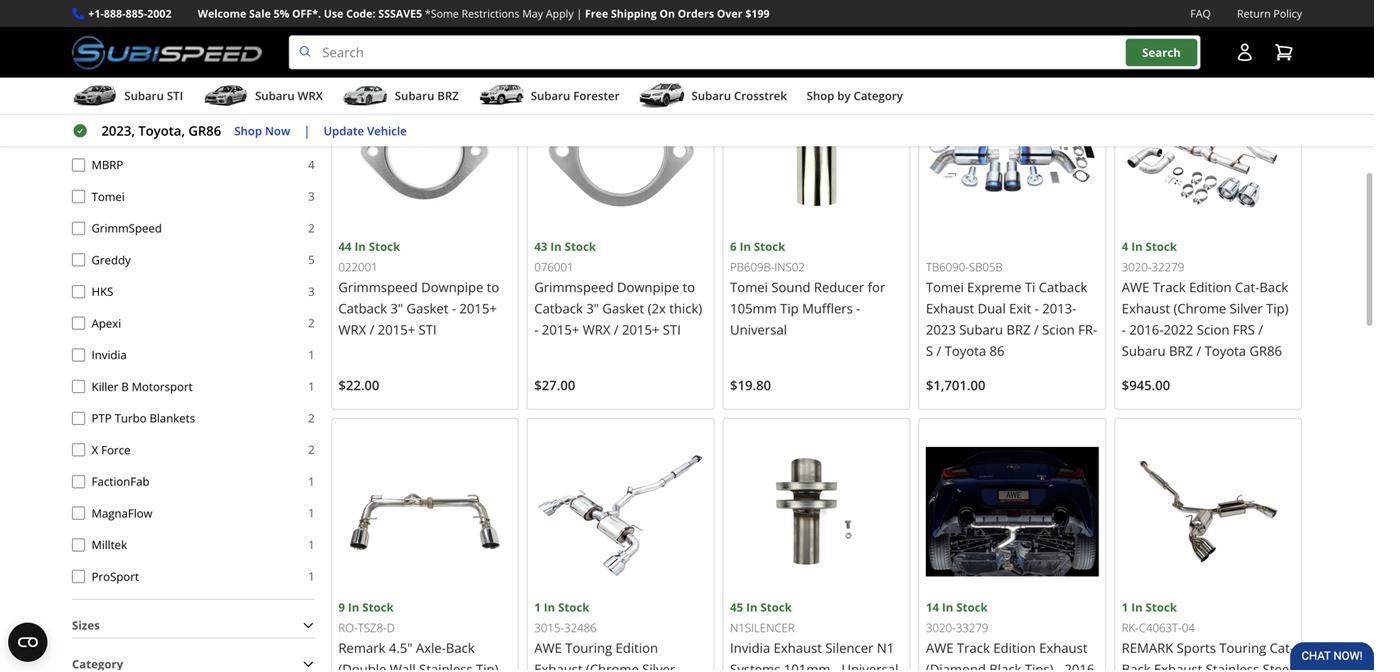 Task type: vqa. For each thing, say whether or not it's contained in the screenshot.


Task type: locate. For each thing, give the bounding box(es) containing it.
0 vertical spatial 3020-
[[1122, 260, 1152, 275]]

3020-
[[1122, 260, 1152, 275], [926, 621, 956, 636]]

0 vertical spatial tip)
[[1266, 300, 1289, 317]]

1 vertical spatial 9
[[339, 600, 345, 616]]

subaru left forester
[[531, 88, 570, 104]]

in for grimmspeed downpipe to catback 3" gasket - 2015+ wrx / 2015+ sti
[[355, 239, 366, 254]]

2013-
[[1043, 300, 1077, 317]]

stock up 32486 in the left bottom of the page
[[558, 600, 590, 616]]

edition inside 14 in stock 3020-33279 awe track edition exhaust (diamond black tips) - 2016
[[994, 640, 1036, 657]]

105mm
[[730, 300, 777, 317]]

5 left a subaru brz thumbnail image
[[308, 94, 315, 109]]

silencer
[[826, 640, 874, 657]]

1 vertical spatial track
[[957, 640, 990, 657]]

0 vertical spatial shop
[[807, 88, 835, 104]]

downpipe inside 43 in stock 076001 grimmspeed downpipe to catback 3" gasket (2x thick) - 2015+ wrx / 2015+ sti
[[617, 279, 679, 296]]

universal down "n1"
[[842, 661, 899, 671]]

2 horizontal spatial back
[[1260, 279, 1289, 296]]

0 vertical spatial invidia
[[92, 347, 127, 363]]

1 vertical spatial brz
[[1007, 321, 1031, 339]]

awe track edition cat-back exhaust (chrome silver tip) - 2016-2022 scion frs / subaru brz / toyota gr86 image
[[1122, 65, 1295, 238]]

brz inside "tb6090-sb05b tomei expreme ti catback exhaust dual exit - 2013- 2023 subaru brz / scion fr- s / toyota 86"
[[1007, 321, 1031, 339]]

1 vertical spatial 4
[[1122, 239, 1129, 254]]

back up silver
[[1260, 279, 1289, 296]]

rk-
[[1122, 621, 1139, 636]]

9 for 9 in stock ro-tsz8-d remark 4.5" axle-back (double wall stainless tip) 
[[339, 600, 345, 616]]

awe up 2016-
[[1122, 279, 1150, 296]]

n1silencer
[[730, 621, 795, 636]]

076001
[[534, 260, 574, 275]]

1 horizontal spatial toyota
[[1205, 342, 1246, 360]]

universal inside 6 in stock pb609b-ins02 tomei sound reducer for 105mm tip mufflers - universal
[[730, 321, 787, 339]]

3 2 from the top
[[308, 411, 315, 426]]

gr86
[[188, 122, 221, 140], [1250, 342, 1282, 360]]

stock up 32279
[[1146, 239, 1177, 254]]

2 horizontal spatial tomei
[[926, 279, 964, 296]]

1 horizontal spatial back
[[1122, 661, 1151, 671]]

5 left 44
[[308, 252, 315, 268]]

2 vertical spatial back
[[1122, 661, 1151, 671]]

1 horizontal spatial invidia
[[730, 640, 770, 657]]

1 horizontal spatial 9
[[339, 600, 345, 616]]

1 touring from the left
[[565, 640, 612, 657]]

Remark button
[[72, 127, 85, 140]]

tomei right tomei button
[[92, 189, 125, 204]]

ins02
[[775, 260, 805, 275]]

in for grimmspeed downpipe to catback 3" gasket (2x thick) - 2015+ wrx / 2015+ sti
[[550, 239, 562, 254]]

in for tomei sound reducer for 105mm tip mufflers - universal
[[740, 239, 751, 254]]

1 vertical spatial |
[[303, 122, 311, 140]]

catback down the 076001
[[534, 300, 583, 317]]

exhaust inside the 4 in stock 3020-32279 awe track edition cat-back exhaust (chrome silver tip) - 2016-2022 scion frs / subaru brz / toyota gr86
[[1122, 300, 1170, 317]]

over
[[717, 6, 743, 21]]

milltek
[[92, 537, 127, 553]]

grimmspeed inside 43 in stock 076001 grimmspeed downpipe to catback 3" gasket (2x thick) - 2015+ wrx / 2015+ sti
[[534, 279, 614, 296]]

in inside '1 in stock rk-c4063t-04 remark sports touring cat- back exhaust stainless stee'
[[1132, 600, 1143, 616]]

exhaust down sports
[[1154, 661, 1203, 671]]

1 vertical spatial shop
[[234, 123, 262, 138]]

universal down 105mm
[[730, 321, 787, 339]]

tip
[[780, 300, 799, 317]]

invidia up 'systems'
[[730, 640, 770, 657]]

greddy
[[92, 252, 131, 268]]

1 horizontal spatial tomei
[[730, 279, 768, 296]]

2 vertical spatial brz
[[1169, 342, 1193, 360]]

cat- inside '1 in stock rk-c4063t-04 remark sports touring cat- back exhaust stainless stee'
[[1270, 640, 1294, 657]]

grimmspeed for /
[[339, 279, 418, 296]]

exhaust inside 1 in stock 3015-32486 awe touring edition exhaust (chrome silve
[[534, 661, 583, 671]]

gr86 down the frs
[[1250, 342, 1282, 360]]

touring down 32486 in the left bottom of the page
[[565, 640, 612, 657]]

awe down the 3015-
[[534, 640, 562, 657]]

exhaust up tips)
[[1039, 640, 1088, 657]]

$1,701.00
[[926, 377, 986, 394]]

wrx inside 43 in stock 076001 grimmspeed downpipe to catback 3" gasket (2x thick) - 2015+ wrx / 2015+ sti
[[583, 321, 611, 339]]

1 stainless from the left
[[419, 661, 473, 671]]

subaru up vehicle
[[395, 88, 434, 104]]

2 scion from the left
[[1197, 321, 1230, 339]]

0 vertical spatial cat-
[[1235, 279, 1260, 296]]

in inside the 4 in stock 3020-32279 awe track edition cat-back exhaust (chrome silver tip) - 2016-2022 scion frs / subaru brz / toyota gr86
[[1132, 239, 1143, 254]]

scion down 2013-
[[1042, 321, 1075, 339]]

edition inside the 4 in stock 3020-32279 awe track edition cat-back exhaust (chrome silver tip) - 2016-2022 scion frs / subaru brz / toyota gr86
[[1189, 279, 1232, 296]]

grimmspeed
[[339, 279, 418, 296], [534, 279, 614, 296]]

1 horizontal spatial tip)
[[1266, 300, 1289, 317]]

factionfab
[[92, 474, 150, 490]]

sizes button
[[72, 613, 315, 639]]

tomei expreme ti catback exhaust dual exit - 2013-2023 subaru brz / scion fr-s / toyota 86 image
[[926, 65, 1099, 238]]

Apexi button
[[72, 317, 85, 330]]

scion inside "tb6090-sb05b tomei expreme ti catback exhaust dual exit - 2013- 2023 subaru brz / scion fr- s / toyota 86"
[[1042, 321, 1075, 339]]

stainless inside '1 in stock rk-c4063t-04 remark sports touring cat- back exhaust stainless stee'
[[1206, 661, 1260, 671]]

/ inside 43 in stock 076001 grimmspeed downpipe to catback 3" gasket (2x thick) - 2015+ wrx / 2015+ sti
[[614, 321, 619, 339]]

shop
[[807, 88, 835, 104], [234, 123, 262, 138]]

remark 4.5" axle-back (double wall stainless tip) - 2022-2023 subaru brz / toyota gr86 image
[[339, 426, 511, 599]]

4 2 from the top
[[308, 442, 315, 458]]

(chrome inside the 4 in stock 3020-32279 awe track edition cat-back exhaust (chrome silver tip) - 2016-2022 scion frs / subaru brz / toyota gr86
[[1174, 300, 1227, 317]]

stainless
[[419, 661, 473, 671], [1206, 661, 1260, 671]]

4 in stock 3020-32279 awe track edition cat-back exhaust (chrome silver tip) - 2016-2022 scion frs / subaru brz / toyota gr86
[[1122, 239, 1289, 360]]

vehicle
[[367, 123, 407, 138]]

toyota left 86
[[945, 342, 986, 360]]

stock inside the 4 in stock 3020-32279 awe track edition cat-back exhaust (chrome silver tip) - 2016-2022 scion frs / subaru brz / toyota gr86
[[1146, 239, 1177, 254]]

0 horizontal spatial stainless
[[419, 661, 473, 671]]

exit
[[1009, 300, 1032, 317]]

1 vertical spatial 3020-
[[926, 621, 956, 636]]

1 horizontal spatial touring
[[1220, 640, 1267, 657]]

2 for x force
[[308, 442, 315, 458]]

tomei down pb609b-
[[730, 279, 768, 296]]

touring inside 1 in stock 3015-32486 awe touring edition exhaust (chrome silve
[[565, 640, 612, 657]]

0 vertical spatial brz
[[437, 88, 459, 104]]

0 horizontal spatial (chrome
[[586, 661, 639, 671]]

prosport
[[92, 569, 139, 585]]

stock inside 14 in stock 3020-33279 awe track edition exhaust (diamond black tips) - 2016
[[957, 600, 988, 616]]

1 for milltek
[[308, 537, 315, 553]]

in inside 1 in stock 3015-32486 awe touring edition exhaust (chrome silve
[[544, 600, 555, 616]]

3 for tomei
[[308, 189, 315, 204]]

0 vertical spatial 5
[[308, 94, 315, 109]]

1 horizontal spatial scion
[[1197, 321, 1230, 339]]

in inside 9 in stock ro-tsz8-d remark 4.5" axle-back (double wall stainless tip)
[[348, 600, 359, 616]]

0 vertical spatial track
[[1153, 279, 1186, 296]]

universal down shipping
[[617, 28, 669, 44]]

back inside '1 in stock rk-c4063t-04 remark sports touring cat- back exhaust stainless stee'
[[1122, 661, 1151, 671]]

awe up (diamond
[[926, 640, 954, 657]]

3" inside 43 in stock 076001 grimmspeed downpipe to catback 3" gasket (2x thick) - 2015+ wrx / 2015+ sti
[[586, 300, 599, 317]]

subaru for subaru crosstrek
[[692, 88, 731, 104]]

to inside 43 in stock 076001 grimmspeed downpipe to catback 3" gasket (2x thick) - 2015+ wrx / 2015+ sti
[[683, 279, 695, 296]]

subaru inside dropdown button
[[255, 88, 295, 104]]

stock for grimmspeed downpipe to catback 3" gasket (2x thick) - 2015+ wrx / 2015+ sti
[[565, 239, 596, 254]]

0 horizontal spatial to
[[487, 279, 499, 296]]

1 horizontal spatial shop
[[807, 88, 835, 104]]

2 horizontal spatial catback
[[1039, 279, 1088, 296]]

stock up n1silencer
[[761, 600, 792, 616]]

1 horizontal spatial catback
[[534, 300, 583, 317]]

toyota down the frs
[[1205, 342, 1246, 360]]

1 3" from the left
[[391, 300, 403, 317]]

brand button
[[72, 53, 315, 78]]

back down remark
[[1122, 661, 1151, 671]]

stock for awe track edition cat-back exhaust (chrome silver tip) - 2016-2022 scion frs / subaru brz / toyota gr86
[[1146, 239, 1177, 254]]

Greddy button
[[72, 254, 85, 267]]

remark up mbrp
[[92, 125, 133, 141]]

subaru for subaru brz
[[395, 88, 434, 104]]

remark
[[92, 125, 133, 141], [339, 640, 386, 657]]

subaru down dual
[[960, 321, 1003, 339]]

now
[[265, 123, 290, 138]]

downpipe inside 44 in stock 022001 grimmspeed downpipe to catback 3" gasket - 2015+ wrx / 2015+ sti
[[421, 279, 483, 296]]

gasket for sti
[[407, 300, 449, 317]]

exhaust up 101mm
[[774, 640, 822, 657]]

1 horizontal spatial gasket
[[603, 300, 644, 317]]

to inside 44 in stock 022001 grimmspeed downpipe to catback 3" gasket - 2015+ wrx / 2015+ sti
[[487, 279, 499, 296]]

1 3 from the top
[[308, 189, 315, 204]]

1 horizontal spatial |
[[577, 6, 582, 21]]

remark sports touring cat-back exhaust stainless steel tip cover - 2022+ subaru brz / 2022+ toyota gr86 image
[[1122, 426, 1295, 599]]

3020- inside 14 in stock 3020-33279 awe track edition exhaust (diamond black tips) - 2016
[[926, 621, 956, 636]]

2
[[308, 220, 315, 236], [308, 315, 315, 331], [308, 411, 315, 426], [308, 442, 315, 458]]

stock for remark 4.5" axle-back (double wall stainless tip) 
[[362, 600, 394, 616]]

catback down 022001
[[339, 300, 387, 317]]

2 3" from the left
[[586, 300, 599, 317]]

1 horizontal spatial cat-
[[1270, 640, 1294, 657]]

0 horizontal spatial wrx
[[298, 88, 323, 104]]

invidia right invidia button
[[92, 347, 127, 363]]

0 horizontal spatial sti
[[167, 88, 183, 104]]

1 2 from the top
[[308, 220, 315, 236]]

remark inside 9 in stock ro-tsz8-d remark 4.5" axle-back (double wall stainless tip)
[[339, 640, 386, 657]]

0 vertical spatial remark
[[92, 125, 133, 141]]

2 5 from the top
[[308, 252, 315, 268]]

shop left the now
[[234, 123, 262, 138]]

$199
[[745, 6, 770, 21]]

tip) for stainless
[[476, 661, 499, 671]]

4 inside the 4 in stock 3020-32279 awe track edition cat-back exhaust (chrome silver tip) - 2016-2022 scion frs / subaru brz / toyota gr86
[[1122, 239, 1129, 254]]

0 horizontal spatial track
[[957, 640, 990, 657]]

in inside 44 in stock 022001 grimmspeed downpipe to catback 3" gasket - 2015+ wrx / 2015+ sti
[[355, 239, 366, 254]]

0 horizontal spatial back
[[446, 640, 475, 657]]

in for awe track edition exhaust (diamond black tips) - 2016
[[942, 600, 954, 616]]

stock inside 1 in stock 3015-32486 awe touring edition exhaust (chrome silve
[[558, 600, 590, 616]]

shop for shop by category
[[807, 88, 835, 104]]

brz left a subaru forester thumbnail image
[[437, 88, 459, 104]]

subaru
[[124, 88, 164, 104], [255, 88, 295, 104], [395, 88, 434, 104], [531, 88, 570, 104], [692, 88, 731, 104], [960, 321, 1003, 339], [1122, 342, 1166, 360]]

stock up "33279"
[[957, 600, 988, 616]]

return policy
[[1237, 6, 1302, 21]]

category
[[854, 88, 903, 104]]

tip) inside the 4 in stock 3020-32279 awe track edition cat-back exhaust (chrome silver tip) - 2016-2022 scion frs / subaru brz / toyota gr86
[[1266, 300, 1289, 317]]

exhaust inside 45 in stock n1silencer invidia exhaust silencer n1 systems 101mm  - universal
[[774, 640, 822, 657]]

4 for 4 in stock 3020-32279 awe track edition cat-back exhaust (chrome silver tip) - 2016-2022 scion frs / subaru brz / toyota gr86
[[1122, 239, 1129, 254]]

2 grimmspeed from the left
[[534, 279, 614, 296]]

Invidia button
[[72, 349, 85, 362]]

X Force button
[[72, 444, 85, 457]]

2 3 from the top
[[308, 284, 315, 299]]

shop left by
[[807, 88, 835, 104]]

awe inside 14 in stock 3020-33279 awe track edition exhaust (diamond black tips) - 2016
[[926, 640, 954, 657]]

stock inside 6 in stock pb609b-ins02 tomei sound reducer for 105mm tip mufflers - universal
[[754, 239, 785, 254]]

search button
[[1126, 39, 1197, 66]]

(chrome down 32486 in the left bottom of the page
[[586, 661, 639, 671]]

edition inside 1 in stock 3015-32486 awe touring edition exhaust (chrome silve
[[616, 640, 658, 657]]

1 gasket from the left
[[407, 300, 449, 317]]

catback inside 44 in stock 022001 grimmspeed downpipe to catback 3" gasket - 2015+ wrx / 2015+ sti
[[339, 300, 387, 317]]

track down 32279
[[1153, 279, 1186, 296]]

1
[[308, 347, 315, 363], [308, 379, 315, 394], [308, 474, 315, 490], [308, 506, 315, 521], [308, 537, 315, 553], [308, 569, 315, 585], [534, 600, 541, 616], [1122, 600, 1129, 616]]

| right the now
[[303, 122, 311, 140]]

catback up 2013-
[[1039, 279, 1088, 296]]

3020- down "14"
[[926, 621, 956, 636]]

Tomei button
[[72, 190, 85, 203]]

subaru up 2023, toyota, gr86
[[124, 88, 164, 104]]

1 grimmspeed from the left
[[339, 279, 418, 296]]

1 vertical spatial invidia
[[730, 640, 770, 657]]

subaru down 2016-
[[1122, 342, 1166, 360]]

scion left the frs
[[1197, 321, 1230, 339]]

include
[[556, 28, 597, 44]]

1 downpipe from the left
[[421, 279, 483, 296]]

b
[[121, 379, 129, 395]]

32486
[[564, 621, 597, 636]]

remark
[[1122, 640, 1174, 657]]

0 horizontal spatial cat-
[[1235, 279, 1260, 296]]

0 vertical spatial 3
[[308, 189, 315, 204]]

(chrome up 2022
[[1174, 300, 1227, 317]]

0 horizontal spatial downpipe
[[421, 279, 483, 296]]

0 horizontal spatial touring
[[565, 640, 612, 657]]

touring right sports
[[1220, 640, 1267, 657]]

6 in stock pb609b-ins02 tomei sound reducer for 105mm tip mufflers - universal
[[730, 239, 886, 339]]

1 horizontal spatial brz
[[1007, 321, 1031, 339]]

back right 4.5"
[[446, 640, 475, 657]]

4.5"
[[389, 640, 413, 657]]

0 horizontal spatial catback
[[339, 300, 387, 317]]

grimmspeed down the 076001
[[534, 279, 614, 296]]

2015+
[[460, 300, 497, 317], [378, 321, 415, 339], [542, 321, 579, 339], [622, 321, 660, 339]]

- inside 14 in stock 3020-33279 awe track edition exhaust (diamond black tips) - 2016
[[1057, 661, 1061, 671]]

exhaust down the 3015-
[[534, 661, 583, 671]]

in inside 6 in stock pb609b-ins02 tomei sound reducer for 105mm tip mufflers - universal
[[740, 239, 751, 254]]

|
[[577, 6, 582, 21], [303, 122, 311, 140]]

1 horizontal spatial to
[[683, 279, 695, 296]]

axle-
[[416, 640, 446, 657]]

tip) inside 9 in stock ro-tsz8-d remark 4.5" axle-back (double wall stainless tip)
[[476, 661, 499, 671]]

1 horizontal spatial sti
[[419, 321, 437, 339]]

downpipe
[[421, 279, 483, 296], [617, 279, 679, 296]]

sssave5
[[378, 6, 422, 21]]

grimmspeed down 022001
[[339, 279, 418, 296]]

2 horizontal spatial brz
[[1169, 342, 1193, 360]]

1 5 from the top
[[308, 94, 315, 109]]

0 horizontal spatial 3"
[[391, 300, 403, 317]]

1 horizontal spatial stainless
[[1206, 661, 1260, 671]]

| left free
[[577, 6, 582, 21]]

gasket inside 43 in stock 076001 grimmspeed downpipe to catback 3" gasket (2x thick) - 2015+ wrx / 2015+ sti
[[603, 300, 644, 317]]

stock up tsz8-
[[362, 600, 394, 616]]

1 inside 1 in stock 3015-32486 awe touring edition exhaust (chrome silve
[[534, 600, 541, 616]]

5 for awe tuning
[[308, 94, 315, 109]]

search input field
[[289, 35, 1201, 70]]

brz down exit
[[1007, 321, 1031, 339]]

0 horizontal spatial grimmspeed
[[339, 279, 418, 296]]

1 vertical spatial gr86
[[1250, 342, 1282, 360]]

1 horizontal spatial edition
[[994, 640, 1036, 657]]

0 horizontal spatial tip)
[[476, 661, 499, 671]]

3"
[[391, 300, 403, 317], [586, 300, 599, 317]]

stock inside '1 in stock rk-c4063t-04 remark sports touring cat- back exhaust stainless stee'
[[1146, 600, 1177, 616]]

HKS button
[[72, 285, 85, 298]]

9 up ro-
[[339, 600, 345, 616]]

exhaust up 2023
[[926, 300, 975, 317]]

orders
[[678, 6, 714, 21]]

shop inside dropdown button
[[807, 88, 835, 104]]

1 for prosport
[[308, 569, 315, 585]]

1 vertical spatial tip)
[[476, 661, 499, 671]]

1 vertical spatial (chrome
[[586, 661, 639, 671]]

0 vertical spatial (chrome
[[1174, 300, 1227, 317]]

stock up 022001
[[369, 239, 400, 254]]

stainless down the axle-
[[419, 661, 473, 671]]

stock inside 43 in stock 076001 grimmspeed downpipe to catback 3" gasket (2x thick) - 2015+ wrx / 2015+ sti
[[565, 239, 596, 254]]

catback
[[1039, 279, 1088, 296], [339, 300, 387, 317], [534, 300, 583, 317]]

0 horizontal spatial scion
[[1042, 321, 1075, 339]]

9 left update
[[308, 125, 315, 141]]

universal inside 45 in stock n1silencer invidia exhaust silencer n1 systems 101mm  - universal
[[842, 661, 899, 671]]

wall
[[390, 661, 416, 671]]

1 horizontal spatial 4
[[1122, 239, 1129, 254]]

edition for (diamond
[[994, 640, 1036, 657]]

stock inside 44 in stock 022001 grimmspeed downpipe to catback 3" gasket - 2015+ wrx / 2015+ sti
[[369, 239, 400, 254]]

stainless down sports
[[1206, 661, 1260, 671]]

stock for awe touring edition exhaust (chrome silve
[[558, 600, 590, 616]]

1 horizontal spatial gr86
[[1250, 342, 1282, 360]]

track inside 14 in stock 3020-33279 awe track edition exhaust (diamond black tips) - 2016
[[957, 640, 990, 657]]

tb6090-sb05b tomei expreme ti catback exhaust dual exit - 2013- 2023 subaru brz / scion fr- s / toyota 86
[[926, 260, 1098, 360]]

1 for killer b motorsport
[[308, 379, 315, 394]]

in for awe track edition cat-back exhaust (chrome silver tip) - 2016-2022 scion frs / subaru brz / toyota gr86
[[1132, 239, 1143, 254]]

shop by category button
[[807, 81, 903, 114]]

0 horizontal spatial universal
[[617, 28, 669, 44]]

stock inside 9 in stock ro-tsz8-d remark 4.5" axle-back (double wall stainless tip)
[[362, 600, 394, 616]]

-
[[452, 300, 456, 317], [1035, 300, 1039, 317], [857, 300, 861, 317], [534, 321, 539, 339], [1122, 321, 1126, 339], [1057, 661, 1061, 671], [834, 661, 838, 671]]

stock for remark sports touring cat- back exhaust stainless stee
[[1146, 600, 1177, 616]]

6
[[730, 239, 737, 254]]

edition
[[1189, 279, 1232, 296], [616, 640, 658, 657], [994, 640, 1036, 657]]

0 horizontal spatial gr86
[[188, 122, 221, 140]]

in inside 14 in stock 3020-33279 awe track edition exhaust (diamond black tips) - 2016
[[942, 600, 954, 616]]

back
[[1260, 279, 1289, 296], [446, 640, 475, 657], [1122, 661, 1151, 671]]

sb05b
[[969, 260, 1003, 275]]

grimmspeed downpipe to catback 3" gasket - 2015+ wrx / 2015+ sti image
[[339, 65, 511, 238]]

awe inside 1 in stock 3015-32486 awe touring edition exhaust (chrome silve
[[534, 640, 562, 657]]

9 inside 9 in stock ro-tsz8-d remark 4.5" axle-back (double wall stainless tip)
[[339, 600, 345, 616]]

awe for awe track edition exhaust (diamond black tips) - 2016
[[926, 640, 954, 657]]

catback inside "tb6090-sb05b tomei expreme ti catback exhaust dual exit - 2013- 2023 subaru brz / scion fr- s / toyota 86"
[[1039, 279, 1088, 296]]

subaru sti
[[124, 88, 183, 104]]

subaru for subaru wrx
[[255, 88, 295, 104]]

GrimmSpeed button
[[72, 222, 85, 235]]

grimmspeed for 2015+
[[534, 279, 614, 296]]

1 toyota from the left
[[945, 342, 986, 360]]

2 horizontal spatial sti
[[663, 321, 681, 339]]

track for exhaust
[[1153, 279, 1186, 296]]

2 horizontal spatial universal
[[842, 661, 899, 671]]

grimmspeed inside 44 in stock 022001 grimmspeed downpipe to catback 3" gasket - 2015+ wrx / 2015+ sti
[[339, 279, 418, 296]]

stock up the 076001
[[565, 239, 596, 254]]

stock
[[369, 239, 400, 254], [565, 239, 596, 254], [754, 239, 785, 254], [1146, 239, 1177, 254], [362, 600, 394, 616], [558, 600, 590, 616], [957, 600, 988, 616], [761, 600, 792, 616], [1146, 600, 1177, 616]]

43 in stock 076001 grimmspeed downpipe to catback 3" gasket (2x thick) - 2015+ wrx / 2015+ sti
[[534, 239, 702, 339]]

1 vertical spatial back
[[446, 640, 475, 657]]

tips)
[[1025, 661, 1054, 671]]

subaru inside the 4 in stock 3020-32279 awe track edition cat-back exhaust (chrome silver tip) - 2016-2022 scion frs / subaru brz / toyota gr86
[[1122, 342, 1166, 360]]

0 horizontal spatial |
[[303, 122, 311, 140]]

gasket inside 44 in stock 022001 grimmspeed downpipe to catback 3" gasket - 2015+ wrx / 2015+ sti
[[407, 300, 449, 317]]

sti inside dropdown button
[[167, 88, 183, 104]]

1 horizontal spatial universal
[[730, 321, 787, 339]]

1 horizontal spatial (chrome
[[1174, 300, 1227, 317]]

2022
[[1164, 321, 1194, 339]]

2 to from the left
[[683, 279, 695, 296]]

1 scion from the left
[[1042, 321, 1075, 339]]

0 vertical spatial universal
[[617, 28, 669, 44]]

0 vertical spatial 9
[[308, 125, 315, 141]]

1 horizontal spatial track
[[1153, 279, 1186, 296]]

0 vertical spatial 4
[[308, 157, 315, 173]]

2023
[[926, 321, 956, 339]]

awe for awe touring edition exhaust (chrome silve
[[534, 640, 562, 657]]

x
[[92, 442, 98, 458]]

2 horizontal spatial wrx
[[583, 321, 611, 339]]

1 horizontal spatial wrx
[[339, 321, 366, 339]]

2016-
[[1130, 321, 1164, 339]]

2 downpipe from the left
[[617, 279, 679, 296]]

subaru wrx
[[255, 88, 323, 104]]

stock for tomei sound reducer for 105mm tip mufflers - universal
[[754, 239, 785, 254]]

back inside 9 in stock ro-tsz8-d remark 4.5" axle-back (double wall stainless tip)
[[446, 640, 475, 657]]

tomei down tb6090- at the right top of the page
[[926, 279, 964, 296]]

(2x
[[648, 300, 666, 317]]

code:
[[346, 6, 376, 21]]

gasket
[[407, 300, 449, 317], [603, 300, 644, 317]]

4 for 4
[[308, 157, 315, 173]]

2 touring from the left
[[1220, 640, 1267, 657]]

stock for awe track edition exhaust (diamond black tips) - 2016
[[957, 600, 988, 616]]

1 for magnaflow
[[308, 506, 315, 521]]

0 vertical spatial back
[[1260, 279, 1289, 296]]

stock for grimmspeed downpipe to catback 3" gasket - 2015+ wrx / 2015+ sti
[[369, 239, 400, 254]]

1 horizontal spatial remark
[[339, 640, 386, 657]]

back for axle-
[[446, 640, 475, 657]]

2 toyota from the left
[[1205, 342, 1246, 360]]

hks
[[92, 284, 113, 299]]

0 horizontal spatial 9
[[308, 125, 315, 141]]

1 vertical spatial remark
[[339, 640, 386, 657]]

stock inside 45 in stock n1silencer invidia exhaust silencer n1 systems 101mm  - universal
[[761, 600, 792, 616]]

shop now link
[[234, 122, 290, 140]]

1 horizontal spatial grimmspeed
[[534, 279, 614, 296]]

1 vertical spatial cat-
[[1270, 640, 1294, 657]]

invidia inside 45 in stock n1silencer invidia exhaust silencer n1 systems 101mm  - universal
[[730, 640, 770, 657]]

subaru right a subaru crosstrek thumbnail image
[[692, 88, 731, 104]]

3" inside 44 in stock 022001 grimmspeed downpipe to catback 3" gasket - 2015+ wrx / 2015+ sti
[[391, 300, 403, 317]]

1 to from the left
[[487, 279, 499, 296]]

catback inside 43 in stock 076001 grimmspeed downpipe to catback 3" gasket (2x thick) - 2015+ wrx / 2015+ sti
[[534, 300, 583, 317]]

remark up (double
[[339, 640, 386, 657]]

3020- up 2016-
[[1122, 260, 1152, 275]]

gr86 down a subaru wrx thumbnail image
[[188, 122, 221, 140]]

brz down 2022
[[1169, 342, 1193, 360]]

brz inside the 4 in stock 3020-32279 awe track edition cat-back exhaust (chrome silver tip) - 2016-2022 scion frs / subaru brz / toyota gr86
[[1169, 342, 1193, 360]]

0 horizontal spatial gasket
[[407, 300, 449, 317]]

0 horizontal spatial 3020-
[[926, 621, 956, 636]]

0 horizontal spatial shop
[[234, 123, 262, 138]]

awe right awe tuning button
[[92, 94, 116, 109]]

grimmspeed
[[92, 220, 162, 236]]

0 horizontal spatial edition
[[616, 640, 658, 657]]

2023,
[[101, 122, 135, 140]]

on
[[660, 6, 675, 21]]

subaru up the now
[[255, 88, 295, 104]]

in for awe touring edition exhaust (chrome silve
[[544, 600, 555, 616]]

FactionFab button
[[72, 476, 85, 489]]

0 horizontal spatial toyota
[[945, 342, 986, 360]]

2 gasket from the left
[[603, 300, 644, 317]]

track down "33279"
[[957, 640, 990, 657]]

2 vertical spatial universal
[[842, 661, 899, 671]]

0 horizontal spatial 4
[[308, 157, 315, 173]]

2 2 from the top
[[308, 315, 315, 331]]

subaru forester
[[531, 88, 620, 104]]

a subaru forester thumbnail image image
[[479, 84, 524, 108]]

5
[[308, 94, 315, 109], [308, 252, 315, 268]]

stainless inside 9 in stock ro-tsz8-d remark 4.5" axle-back (double wall stainless tip)
[[419, 661, 473, 671]]

stock up "c4063t-" at bottom
[[1146, 600, 1177, 616]]

4
[[308, 157, 315, 173], [1122, 239, 1129, 254]]

Milltek button
[[72, 539, 85, 552]]

3020- inside the 4 in stock 3020-32279 awe track edition cat-back exhaust (chrome silver tip) - 2016-2022 scion frs / subaru brz / toyota gr86
[[1122, 260, 1152, 275]]

stock up pb609b-
[[754, 239, 785, 254]]

awe inside the 4 in stock 3020-32279 awe track edition cat-back exhaust (chrome silver tip) - 2016-2022 scion frs / subaru brz / toyota gr86
[[1122, 279, 1150, 296]]

0 horizontal spatial tomei
[[92, 189, 125, 204]]

1 for factionfab
[[308, 474, 315, 490]]

1 horizontal spatial 3"
[[586, 300, 599, 317]]

86
[[990, 342, 1005, 360]]

back inside the 4 in stock 3020-32279 awe track edition cat-back exhaust (chrome silver tip) - 2016-2022 scion frs / subaru brz / toyota gr86
[[1260, 279, 1289, 296]]

shipping
[[611, 6, 657, 21]]

2 horizontal spatial edition
[[1189, 279, 1232, 296]]

to for grimmspeed downpipe to catback 3" gasket (2x thick) - 2015+ wrx / 2015+ sti
[[683, 279, 695, 296]]

subispeed logo image
[[72, 35, 263, 70]]

1 vertical spatial 3
[[308, 284, 315, 299]]

subaru crosstrek button
[[639, 81, 787, 114]]

1 vertical spatial 5
[[308, 252, 315, 268]]

tip) for silver
[[1266, 300, 1289, 317]]

2 stainless from the left
[[1206, 661, 1260, 671]]

in inside 45 in stock n1silencer invidia exhaust silencer n1 systems 101mm  - universal
[[746, 600, 758, 616]]

exhaust up 2016-
[[1122, 300, 1170, 317]]

1 horizontal spatial downpipe
[[617, 279, 679, 296]]

track inside the 4 in stock 3020-32279 awe track edition cat-back exhaust (chrome silver tip) - 2016-2022 scion frs / subaru brz / toyota gr86
[[1153, 279, 1186, 296]]

in inside 43 in stock 076001 grimmspeed downpipe to catback 3" gasket (2x thick) - 2015+ wrx / 2015+ sti
[[550, 239, 562, 254]]



Task type: describe. For each thing, give the bounding box(es) containing it.
9 for 9
[[308, 125, 315, 141]]

awe for awe track edition cat-back exhaust (chrome silver tip) - 2016-2022 scion frs / subaru brz / toyota gr86
[[1122, 279, 1150, 296]]

update
[[324, 123, 364, 138]]

in for remark sports touring cat- back exhaust stainless stee
[[1132, 600, 1143, 616]]

policy
[[1274, 6, 1302, 21]]

stock for invidia exhaust silencer n1 systems 101mm  - universal
[[761, 600, 792, 616]]

04
[[1182, 621, 1195, 636]]

reducer
[[814, 279, 864, 296]]

5%
[[274, 6, 289, 21]]

a subaru sti thumbnail image image
[[72, 84, 118, 108]]

AWE Tuning button
[[72, 95, 85, 108]]

2 for apexi
[[308, 315, 315, 331]]

(diamond
[[926, 661, 986, 671]]

welcome
[[198, 6, 246, 21]]

motorsport
[[132, 379, 193, 395]]

0 horizontal spatial invidia
[[92, 347, 127, 363]]

+1-888-885-2002
[[88, 6, 172, 21]]

14 in stock 3020-33279 awe track edition exhaust (diamond black tips) - 2016
[[926, 600, 1099, 671]]

Killer B Motorsport button
[[72, 380, 85, 394]]

a subaru brz thumbnail image image
[[343, 84, 388, 108]]

subaru brz button
[[343, 81, 459, 114]]

track for black
[[957, 640, 990, 657]]

killer
[[92, 379, 118, 395]]

grimmspeed downpipe to catback 3" gasket (2x thick) - 2015+ wrx / 2015+ sti image
[[534, 65, 707, 238]]

1 in stock rk-c4063t-04 remark sports touring cat- back exhaust stainless stee
[[1122, 600, 1294, 671]]

stainless for axle-
[[419, 661, 473, 671]]

invidia exhaust silencer n1 systems 101mm  - universal image
[[730, 426, 903, 599]]

32279
[[1152, 260, 1185, 275]]

awe touring edition exhaust (chrome silver tips) - 2016-2022 subaru brz / toyota gr86 image
[[534, 426, 707, 599]]

wrx inside subaru wrx dropdown button
[[298, 88, 323, 104]]

2 for grimmspeed
[[308, 220, 315, 236]]

to for grimmspeed downpipe to catback 3" gasket - 2015+ wrx / 2015+ sti
[[487, 279, 499, 296]]

gasket for /
[[603, 300, 644, 317]]

*some
[[425, 6, 459, 21]]

button image
[[1235, 43, 1255, 62]]

back for cat-
[[1260, 279, 1289, 296]]

$27.00
[[534, 377, 575, 394]]

x force
[[92, 442, 131, 458]]

a subaru crosstrek thumbnail image image
[[639, 84, 685, 108]]

toyota inside "tb6090-sb05b tomei expreme ti catback exhaust dual exit - 2013- 2023 subaru brz / scion fr- s / toyota 86"
[[945, 342, 986, 360]]

MBRP button
[[72, 159, 85, 172]]

shop for shop now
[[234, 123, 262, 138]]

turbo
[[115, 411, 147, 426]]

45
[[730, 600, 743, 616]]

frs
[[1233, 321, 1255, 339]]

- inside "tb6090-sb05b tomei expreme ti catback exhaust dual exit - 2013- 2023 subaru brz / scion fr- s / toyota 86"
[[1035, 300, 1039, 317]]

- inside 44 in stock 022001 grimmspeed downpipe to catback 3" gasket - 2015+ wrx / 2015+ sti
[[452, 300, 456, 317]]

tomei sound reducer for 105mm tip mufflers - universal image
[[730, 65, 903, 238]]

d
[[387, 621, 395, 636]]

2 for ptp turbo blankets
[[308, 411, 315, 426]]

black
[[990, 661, 1022, 671]]

awe track edition exhaust (diamond black tips) - 2016-2022 scion frs / subaru brz / toyota gr86 image
[[926, 426, 1099, 599]]

888-
[[104, 6, 126, 21]]

sti inside 43 in stock 076001 grimmspeed downpipe to catback 3" gasket (2x thick) - 2015+ wrx / 2015+ sti
[[663, 321, 681, 339]]

use
[[324, 6, 343, 21]]

3" for wrx
[[586, 300, 599, 317]]

ro-
[[339, 621, 358, 636]]

3020- for awe track edition cat-back exhaust (chrome silver tip) - 2016-2022 scion frs / subaru brz / toyota gr86
[[1122, 260, 1152, 275]]

mufflers
[[802, 300, 853, 317]]

2023, toyota, gr86
[[101, 122, 221, 140]]

brz inside dropdown button
[[437, 88, 459, 104]]

downpipe for -
[[421, 279, 483, 296]]

stainless for touring
[[1206, 661, 1260, 671]]

brand
[[72, 58, 107, 73]]

$945.00
[[1122, 377, 1171, 394]]

44
[[339, 239, 352, 254]]

$22.00
[[339, 377, 380, 394]]

3" for 2015+
[[391, 300, 403, 317]]

MagnaFlow button
[[72, 507, 85, 520]]

subaru for subaru sti
[[124, 88, 164, 104]]

s
[[926, 342, 933, 360]]

exhaust inside 14 in stock 3020-33279 awe track edition exhaust (diamond black tips) - 2016
[[1039, 640, 1088, 657]]

14
[[926, 600, 939, 616]]

1 for invidia
[[308, 347, 315, 363]]

by
[[838, 88, 851, 104]]

edition for (chrome
[[616, 640, 658, 657]]

ProSport button
[[72, 571, 85, 584]]

update vehicle button
[[324, 122, 407, 140]]

fr-
[[1078, 321, 1098, 339]]

PTP Turbo Blankets button
[[72, 412, 85, 425]]

scion inside the 4 in stock 3020-32279 awe track edition cat-back exhaust (chrome silver tip) - 2016-2022 scion frs / subaru brz / toyota gr86
[[1197, 321, 1230, 339]]

33279
[[956, 621, 989, 636]]

blankets
[[150, 411, 195, 426]]

pb609b-
[[730, 260, 775, 275]]

in for remark 4.5" axle-back (double wall stainless tip) 
[[348, 600, 359, 616]]

- inside 6 in stock pb609b-ins02 tomei sound reducer for 105mm tip mufflers - universal
[[857, 300, 861, 317]]

1 inside '1 in stock rk-c4063t-04 remark sports touring cat- back exhaust stainless stee'
[[1122, 600, 1129, 616]]

update vehicle
[[324, 123, 407, 138]]

apexi
[[92, 316, 121, 331]]

exhaust inside "tb6090-sb05b tomei expreme ti catback exhaust dual exit - 2013- 2023 subaru brz / scion fr- s / toyota 86"
[[926, 300, 975, 317]]

(double
[[339, 661, 386, 671]]

touring inside '1 in stock rk-c4063t-04 remark sports touring cat- back exhaust stainless stee'
[[1220, 640, 1267, 657]]

0 horizontal spatial remark
[[92, 125, 133, 141]]

- inside 43 in stock 076001 grimmspeed downpipe to catback 3" gasket (2x thick) - 2015+ wrx / 2015+ sti
[[534, 321, 539, 339]]

subaru brz
[[395, 88, 459, 104]]

catback for grimmspeed downpipe to catback 3" gasket - 2015+ wrx / 2015+ sti
[[339, 300, 387, 317]]

tb6090-
[[926, 260, 969, 275]]

022001
[[339, 260, 378, 275]]

0 vertical spatial |
[[577, 6, 582, 21]]

2002
[[147, 6, 172, 21]]

- inside the 4 in stock 3020-32279 awe track edition cat-back exhaust (chrome silver tip) - 2016-2022 scion frs / subaru brz / toyota gr86
[[1122, 321, 1126, 339]]

sale
[[249, 6, 271, 21]]

ptp turbo blankets
[[92, 411, 195, 426]]

expreme
[[967, 279, 1022, 296]]

include all universal products
[[556, 28, 721, 44]]

sports
[[1177, 640, 1216, 657]]

downpipe for (2x
[[617, 279, 679, 296]]

wrx inside 44 in stock 022001 grimmspeed downpipe to catback 3" gasket - 2015+ wrx / 2015+ sti
[[339, 321, 366, 339]]

subaru for subaru forester
[[531, 88, 570, 104]]

for
[[868, 279, 886, 296]]

ptp
[[92, 411, 112, 426]]

3015-
[[534, 621, 564, 636]]

101mm
[[784, 661, 831, 671]]

subaru forester button
[[479, 81, 620, 114]]

cat- inside the 4 in stock 3020-32279 awe track edition cat-back exhaust (chrome silver tip) - 2016-2022 scion frs / subaru brz / toyota gr86
[[1235, 279, 1260, 296]]

c4063t-
[[1139, 621, 1182, 636]]

0 vertical spatial gr86
[[188, 122, 221, 140]]

return
[[1237, 6, 1271, 21]]

sti inside 44 in stock 022001 grimmspeed downpipe to catback 3" gasket - 2015+ wrx / 2015+ sti
[[419, 321, 437, 339]]

forester
[[573, 88, 620, 104]]

n1
[[877, 640, 894, 657]]

toyota inside the 4 in stock 3020-32279 awe track edition cat-back exhaust (chrome silver tip) - 2016-2022 scion frs / subaru brz / toyota gr86
[[1205, 342, 1246, 360]]

gr86 inside the 4 in stock 3020-32279 awe track edition cat-back exhaust (chrome silver tip) - 2016-2022 scion frs / subaru brz / toyota gr86
[[1250, 342, 1282, 360]]

45 in stock n1silencer invidia exhaust silencer n1 systems 101mm  - universal
[[730, 600, 899, 671]]

dual
[[978, 300, 1006, 317]]

killer b motorsport
[[92, 379, 193, 395]]

systems
[[730, 661, 781, 671]]

may
[[522, 6, 543, 21]]

faq link
[[1191, 5, 1211, 22]]

(chrome inside 1 in stock 3015-32486 awe touring edition exhaust (chrome silve
[[586, 661, 639, 671]]

subaru inside "tb6090-sb05b tomei expreme ti catback exhaust dual exit - 2013- 2023 subaru brz / scion fr- s / toyota 86"
[[960, 321, 1003, 339]]

a subaru wrx thumbnail image image
[[203, 84, 249, 108]]

5 for greddy
[[308, 252, 315, 268]]

3020- for awe track edition exhaust (diamond black tips) - 2016
[[926, 621, 956, 636]]

shop now
[[234, 123, 290, 138]]

tomei inside 6 in stock pb609b-ins02 tomei sound reducer for 105mm tip mufflers - universal
[[730, 279, 768, 296]]

+1-
[[88, 6, 104, 21]]

subaru crosstrek
[[692, 88, 787, 104]]

thick)
[[669, 300, 702, 317]]

open widget image
[[8, 623, 47, 663]]

- inside 45 in stock n1silencer invidia exhaust silencer n1 systems 101mm  - universal
[[834, 661, 838, 671]]

43
[[534, 239, 548, 254]]

/ inside 44 in stock 022001 grimmspeed downpipe to catback 3" gasket - 2015+ wrx / 2015+ sti
[[370, 321, 374, 339]]

in for invidia exhaust silencer n1 systems 101mm  - universal
[[746, 600, 758, 616]]

edition for back
[[1189, 279, 1232, 296]]

exhaust inside '1 in stock rk-c4063t-04 remark sports touring cat- back exhaust stainless stee'
[[1154, 661, 1203, 671]]

44 in stock 022001 grimmspeed downpipe to catback 3" gasket - 2015+ wrx / 2015+ sti
[[339, 239, 499, 339]]

catback for grimmspeed downpipe to catback 3" gasket (2x thick) - 2015+ wrx / 2015+ sti
[[534, 300, 583, 317]]

return policy link
[[1237, 5, 1302, 22]]

3 for hks
[[308, 284, 315, 299]]

tomei inside "tb6090-sb05b tomei expreme ti catback exhaust dual exit - 2013- 2023 subaru brz / scion fr- s / toyota 86"
[[926, 279, 964, 296]]

products
[[672, 28, 721, 44]]



